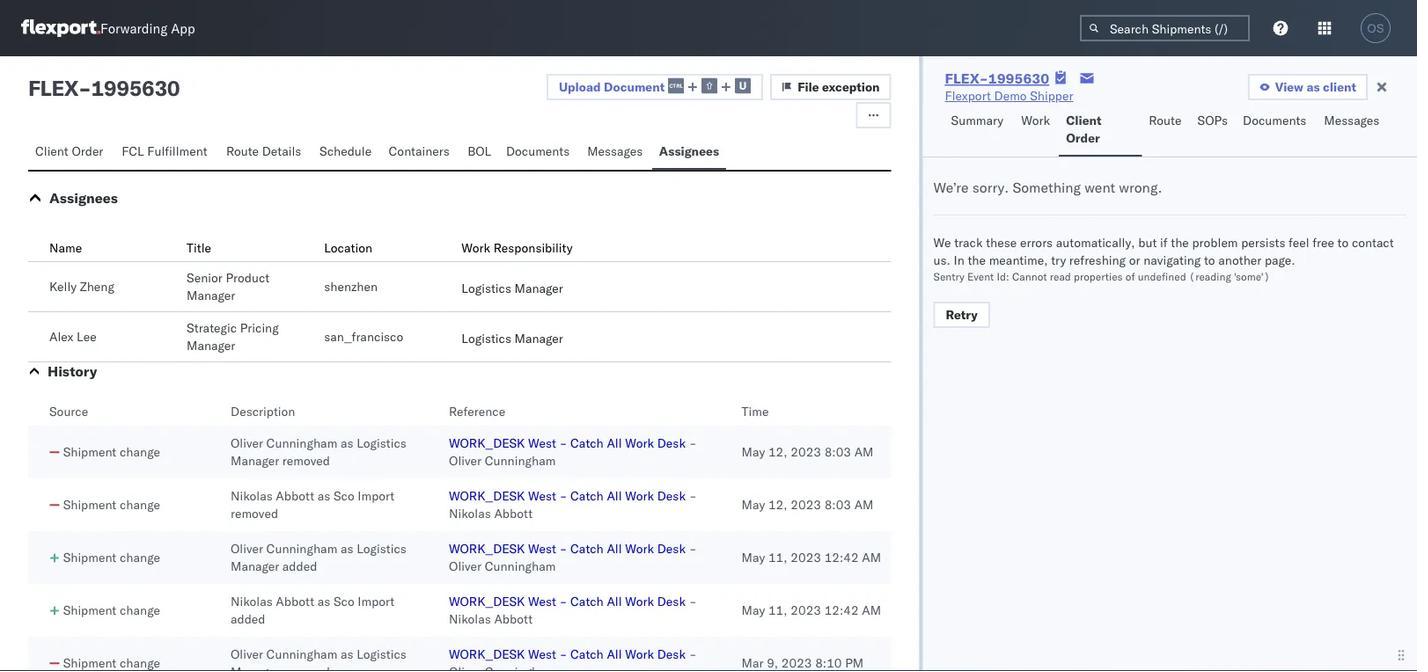 Task type: vqa. For each thing, say whether or not it's contained in the screenshot.
the Order for CLIENT ORDER button to the left
yes



Task type: describe. For each thing, give the bounding box(es) containing it.
reference
[[449, 404, 506, 420]]

problem
[[1193, 235, 1239, 251]]

flex
[[28, 75, 78, 101]]

try
[[1051, 253, 1067, 268]]

read
[[1050, 270, 1071, 283]]

Search Shipments (/) text field
[[1080, 15, 1250, 41]]

went
[[1085, 179, 1116, 196]]

1 horizontal spatial client order
[[1067, 113, 1102, 146]]

manager inside senior product manager
[[187, 288, 235, 303]]

demo
[[995, 88, 1027, 103]]

us.
[[934, 253, 951, 268]]

0 horizontal spatial assignees
[[49, 189, 118, 207]]

track
[[955, 235, 983, 251]]

file exception
[[798, 79, 880, 95]]

2 change from the top
[[120, 497, 160, 513]]

may 12, 2023 8:03 am for work_desk west - catch all work desk - nikolas abbott
[[742, 497, 874, 513]]

added for nikolas
[[231, 612, 266, 627]]

2023 inside work_desk west - catch all work desk - mar 9, 2023 8:10 pm
[[782, 656, 812, 671]]

fcl fulfillment
[[122, 144, 207, 159]]

8:03 for work_desk west - catch all work desk - oliver cunningham
[[825, 445, 851, 460]]

view
[[1276, 79, 1304, 95]]

3 shipment from the top
[[63, 550, 117, 566]]

event
[[968, 270, 994, 283]]

summary button
[[944, 105, 1015, 157]]

work_desk west - catch all work desk - oliver cunningham for oliver cunningham as logistics manager added
[[449, 542, 697, 575]]

properties
[[1074, 270, 1123, 283]]

sops button
[[1191, 105, 1236, 157]]

added for oliver
[[283, 559, 317, 575]]

nikolas abbott as sco import removed
[[231, 489, 395, 522]]

details
[[262, 144, 301, 159]]

contact
[[1352, 235, 1394, 251]]

may for nikolas abbott as sco import added
[[742, 603, 765, 619]]

or
[[1129, 253, 1141, 268]]

strategic pricing manager
[[187, 321, 279, 354]]

west inside work_desk west - catch all work desk - mar 9, 2023 8:10 pm
[[528, 647, 557, 663]]

forwarding
[[100, 20, 168, 37]]

work_desk for nikolas abbott as sco import removed
[[449, 489, 525, 504]]

all for oliver cunningham as logistics manager removed
[[607, 436, 622, 451]]

order for left client order button
[[72, 144, 103, 159]]

senior product manager
[[187, 270, 270, 303]]

kelly
[[49, 279, 77, 295]]

oliver cunningham as logistics manager removed for may 12, 2023 8:03 am
[[231, 436, 407, 469]]

may for oliver cunningham as logistics manager added
[[742, 550, 765, 566]]

strategic
[[187, 321, 237, 336]]

desk for oliver cunningham as logistics manager removed
[[657, 436, 686, 451]]

flexport demo shipper link
[[945, 87, 1074, 105]]

0 horizontal spatial messages button
[[580, 136, 652, 170]]

work_desk for nikolas abbott as sco import added
[[449, 594, 525, 610]]

11, for work_desk west - catch all work desk - nikolas abbott
[[769, 603, 788, 619]]

source
[[49, 404, 88, 420]]

fcl
[[122, 144, 144, 159]]

view as client
[[1276, 79, 1357, 95]]

assignees inside assignees button
[[659, 144, 719, 159]]

0 horizontal spatial to
[[1205, 253, 1216, 268]]

0 vertical spatial client
[[1067, 113, 1102, 128]]

these
[[986, 235, 1017, 251]]

flexport demo shipper
[[945, 88, 1074, 103]]

mar
[[742, 656, 764, 671]]

flexport
[[945, 88, 991, 103]]

oliver cunningham as logistics manager removed for mar 9, 2023 8:10 pm
[[231, 647, 407, 672]]

document
[[604, 79, 665, 94]]

work_desk inside work_desk west - catch all work desk - mar 9, 2023 8:10 pm
[[449, 647, 525, 663]]

nikolas inside nikolas abbott as sco import removed
[[231, 489, 273, 504]]

alex
[[49, 329, 73, 345]]

refreshing
[[1070, 253, 1126, 268]]

schedule button
[[313, 136, 382, 170]]

bol button
[[461, 136, 499, 170]]

in
[[954, 253, 965, 268]]

free
[[1313, 235, 1335, 251]]

12:42 for work_desk west - catch all work desk - oliver cunningham
[[825, 550, 859, 566]]

manager inside oliver cunningham as logistics manager added
[[231, 559, 279, 575]]

0 horizontal spatial 1995630
[[91, 75, 180, 101]]

location
[[324, 240, 372, 256]]

bol
[[468, 144, 491, 159]]

0 horizontal spatial documents
[[506, 144, 570, 159]]

nikolas abbott as sco import added
[[231, 594, 395, 627]]

flex-
[[945, 70, 989, 87]]

all for oliver cunningham as logistics manager added
[[607, 542, 622, 557]]

all inside work_desk west - catch all work desk - mar 9, 2023 8:10 pm
[[607, 647, 622, 663]]

0 horizontal spatial client order
[[35, 144, 103, 159]]

we track these errors automatically, but if the problem persists feel free to contact us. in the meantime, try refreshing or navigating to another page. sentry event id: cannot read properties of undefined (reading 'some')
[[934, 235, 1394, 283]]

removed for work_desk west - catch all work desk - oliver cunningham
[[283, 453, 330, 469]]

route for route details
[[226, 144, 259, 159]]

forwarding app
[[100, 20, 195, 37]]

app
[[171, 20, 195, 37]]

1 horizontal spatial messages
[[1325, 113, 1380, 128]]

view as client button
[[1248, 74, 1368, 100]]

navigating
[[1144, 253, 1201, 268]]

description
[[231, 404, 295, 420]]

fulfillment
[[147, 144, 207, 159]]

retry button
[[934, 302, 990, 328]]

wrong.
[[1119, 179, 1163, 196]]

catch for nikolas abbott as sco import removed
[[571, 489, 604, 504]]

pm
[[845, 656, 864, 671]]

client
[[1323, 79, 1357, 95]]

sco for nikolas abbott as sco import removed
[[334, 489, 355, 504]]

title
[[187, 240, 211, 256]]

may 12, 2023 8:03 am for work_desk west - catch all work desk - oliver cunningham
[[742, 445, 874, 460]]

0 horizontal spatial documents button
[[499, 136, 580, 170]]

meantime,
[[989, 253, 1048, 268]]

am for nikolas abbott as sco import removed
[[855, 497, 874, 513]]

name
[[49, 240, 82, 256]]

sops
[[1198, 113, 1228, 128]]

senior
[[187, 270, 223, 286]]

1 vertical spatial messages
[[587, 144, 643, 159]]

as up nikolas abbott as sco import removed
[[341, 436, 354, 451]]

work inside work_desk west - catch all work desk - mar 9, 2023 8:10 pm
[[625, 647, 654, 663]]

1 horizontal spatial documents
[[1243, 113, 1307, 128]]

0 horizontal spatial client
[[35, 144, 68, 159]]

12:42 for work_desk west - catch all work desk - nikolas abbott
[[825, 603, 859, 619]]

2 logistics manager from the top
[[462, 331, 563, 346]]

upload document button
[[547, 74, 764, 100]]

2023 for nikolas abbott as sco import added
[[791, 603, 822, 619]]

0 vertical spatial to
[[1338, 235, 1349, 251]]

as inside nikolas abbott as sco import removed
[[318, 489, 330, 504]]

kelly zheng
[[49, 279, 114, 295]]

os
[[1368, 22, 1385, 35]]

desk for oliver cunningham as logistics manager added
[[657, 542, 686, 557]]

am for oliver cunningham as logistics manager added
[[862, 550, 882, 566]]

time
[[742, 404, 769, 420]]

upload document
[[559, 79, 665, 94]]

containers
[[389, 144, 450, 159]]

1 horizontal spatial messages button
[[1318, 105, 1389, 157]]

responsibility
[[494, 240, 573, 256]]

flexport. image
[[21, 19, 100, 37]]

11, for work_desk west - catch all work desk - oliver cunningham
[[769, 550, 788, 566]]

forwarding app link
[[21, 19, 195, 37]]

history
[[48, 363, 97, 380]]

import for nikolas abbott as sco import added
[[358, 594, 395, 610]]

something
[[1013, 179, 1081, 196]]

work_desk west - catch all work desk - oliver cunningham for oliver cunningham as logistics manager removed
[[449, 436, 697, 469]]

import for nikolas abbott as sco import removed
[[358, 489, 395, 504]]

as inside oliver cunningham as logistics manager added
[[341, 542, 354, 557]]

we're
[[934, 179, 969, 196]]

0 horizontal spatial client order button
[[28, 136, 115, 170]]

may for nikolas abbott as sco import removed
[[742, 497, 765, 513]]

oliver cunningham as logistics manager added
[[231, 542, 407, 575]]

12, for work_desk west - catch all work desk - nikolas abbott
[[769, 497, 788, 513]]

work responsibility
[[462, 240, 573, 256]]

errors
[[1020, 235, 1053, 251]]



Task type: locate. For each thing, give the bounding box(es) containing it.
0 horizontal spatial assignees button
[[49, 189, 118, 207]]

logistics for may 11, 2023 12:42 am
[[357, 542, 407, 557]]

removed inside nikolas abbott as sco import removed
[[231, 506, 278, 522]]

route inside button
[[226, 144, 259, 159]]

fcl fulfillment button
[[115, 136, 219, 170]]

3 work_desk from the top
[[449, 542, 525, 557]]

to up the (reading
[[1205, 253, 1216, 268]]

1 horizontal spatial the
[[1171, 235, 1189, 251]]

work
[[1022, 113, 1051, 128], [462, 240, 491, 256], [625, 436, 654, 451], [625, 489, 654, 504], [625, 542, 654, 557], [625, 594, 654, 610], [625, 647, 654, 663]]

oliver cunningham as logistics manager removed down nikolas abbott as sco import added
[[231, 647, 407, 672]]

sco inside nikolas abbott as sco import added
[[334, 594, 355, 610]]

5 change from the top
[[120, 656, 160, 671]]

order inside client order
[[1067, 130, 1100, 146]]

1 horizontal spatial assignees button
[[652, 136, 726, 170]]

catch for oliver cunningham as logistics manager added
[[571, 542, 604, 557]]

1 vertical spatial route
[[226, 144, 259, 159]]

2 sco from the top
[[334, 594, 355, 610]]

desk for nikolas abbott as sco import added
[[657, 594, 686, 610]]

4 catch from the top
[[571, 594, 604, 610]]

as down oliver cunningham as logistics manager added
[[318, 594, 330, 610]]

catch inside work_desk west - catch all work desk - mar 9, 2023 8:10 pm
[[571, 647, 604, 663]]

added inside nikolas abbott as sco import added
[[231, 612, 266, 627]]

2 west from the top
[[528, 489, 557, 504]]

order
[[1067, 130, 1100, 146], [72, 144, 103, 159]]

4 may from the top
[[742, 603, 765, 619]]

1 horizontal spatial client order button
[[1059, 105, 1142, 157]]

import inside nikolas abbott as sco import added
[[358, 594, 395, 610]]

1 west from the top
[[528, 436, 557, 451]]

shenzhen
[[324, 279, 378, 295]]

to
[[1338, 235, 1349, 251], [1205, 253, 1216, 268]]

3 catch from the top
[[571, 542, 604, 557]]

desk
[[657, 436, 686, 451], [657, 489, 686, 504], [657, 542, 686, 557], [657, 594, 686, 610], [657, 647, 686, 663]]

2 may 12, 2023 8:03 am from the top
[[742, 497, 874, 513]]

work inside button
[[1022, 113, 1051, 128]]

as inside nikolas abbott as sco import added
[[318, 594, 330, 610]]

1 12:42 from the top
[[825, 550, 859, 566]]

1 desk from the top
[[657, 436, 686, 451]]

removed up nikolas abbott as sco import removed
[[283, 453, 330, 469]]

if
[[1161, 235, 1168, 251]]

1 all from the top
[[607, 436, 622, 451]]

documents button down view at the right
[[1236, 105, 1318, 157]]

1 vertical spatial logistics manager
[[462, 331, 563, 346]]

2 catch from the top
[[571, 489, 604, 504]]

west for oliver cunningham as logistics manager added
[[528, 542, 557, 557]]

12:42
[[825, 550, 859, 566], [825, 603, 859, 619]]

1 horizontal spatial documents button
[[1236, 105, 1318, 157]]

0 vertical spatial added
[[283, 559, 317, 575]]

order left fcl
[[72, 144, 103, 159]]

history button
[[48, 363, 97, 380]]

assignees up name
[[49, 189, 118, 207]]

undefined
[[1138, 270, 1187, 283]]

assignees down upload document "button"
[[659, 144, 719, 159]]

2 12, from the top
[[769, 497, 788, 513]]

schedule
[[320, 144, 372, 159]]

2 work_desk from the top
[[449, 489, 525, 504]]

1 vertical spatial work_desk west - catch all work desk - nikolas abbott
[[449, 594, 697, 627]]

route left details
[[226, 144, 259, 159]]

route details button
[[219, 136, 313, 170]]

messages button down upload document
[[580, 136, 652, 170]]

work_desk west - catch all work desk - nikolas abbott
[[449, 489, 697, 522], [449, 594, 697, 627]]

import
[[358, 489, 395, 504], [358, 594, 395, 610]]

1 vertical spatial assignees button
[[49, 189, 118, 207]]

zheng
[[80, 279, 114, 295]]

as up oliver cunningham as logistics manager added
[[318, 489, 330, 504]]

manager inside strategic pricing manager
[[187, 338, 235, 354]]

2 vertical spatial removed
[[283, 665, 330, 672]]

2 oliver cunningham as logistics manager removed from the top
[[231, 647, 407, 672]]

0 vertical spatial sco
[[334, 489, 355, 504]]

client down the 'flex' on the top
[[35, 144, 68, 159]]

automatically,
[[1056, 235, 1136, 251]]

logistics manager up the reference
[[462, 331, 563, 346]]

removed down nikolas abbott as sco import added
[[283, 665, 330, 672]]

0 horizontal spatial route
[[226, 144, 259, 159]]

0 horizontal spatial the
[[968, 253, 986, 268]]

exception
[[823, 79, 880, 95]]

2 8:03 from the top
[[825, 497, 851, 513]]

messages down the client
[[1325, 113, 1380, 128]]

removed for work_desk west - catch all work desk - nikolas abbott
[[231, 506, 278, 522]]

1 may 11, 2023 12:42 am from the top
[[742, 550, 882, 566]]

id:
[[997, 270, 1010, 283]]

work_desk west - catch all work desk - mar 9, 2023 8:10 pm
[[449, 647, 864, 671]]

0 vertical spatial oliver cunningham as logistics manager removed
[[231, 436, 407, 469]]

1 8:03 from the top
[[825, 445, 851, 460]]

1 vertical spatial oliver cunningham as logistics manager removed
[[231, 647, 407, 672]]

1 oliver cunningham as logistics manager removed from the top
[[231, 436, 407, 469]]

logistics for mar 9, 2023 8:10 pm
[[357, 647, 407, 663]]

logistics manager down work responsibility
[[462, 281, 563, 296]]

documents button right bol
[[499, 136, 580, 170]]

1 12, from the top
[[769, 445, 788, 460]]

client order down the shipper
[[1067, 113, 1102, 146]]

san_francisco
[[324, 329, 404, 345]]

1 horizontal spatial to
[[1338, 235, 1349, 251]]

0 vertical spatial import
[[358, 489, 395, 504]]

nikolas inside nikolas abbott as sco import added
[[231, 594, 273, 610]]

1 vertical spatial may 11, 2023 12:42 am
[[742, 603, 882, 619]]

logistics
[[462, 281, 512, 296], [462, 331, 512, 346], [357, 436, 407, 451], [357, 542, 407, 557], [357, 647, 407, 663]]

0 vertical spatial the
[[1171, 235, 1189, 251]]

1 vertical spatial removed
[[231, 506, 278, 522]]

oliver cunningham as logistics manager removed up nikolas abbott as sco import removed
[[231, 436, 407, 469]]

1 work_desk west - catch all work desk - nikolas abbott from the top
[[449, 489, 697, 522]]

1 vertical spatial to
[[1205, 253, 1216, 268]]

1 vertical spatial import
[[358, 594, 395, 610]]

0 vertical spatial documents
[[1243, 113, 1307, 128]]

1 vertical spatial 8:03
[[825, 497, 851, 513]]

assignees
[[659, 144, 719, 159], [49, 189, 118, 207]]

1 horizontal spatial 1995630
[[989, 70, 1050, 87]]

1 logistics manager from the top
[[462, 281, 563, 296]]

2 11, from the top
[[769, 603, 788, 619]]

route
[[1149, 113, 1182, 128], [226, 144, 259, 159]]

added inside oliver cunningham as logistics manager added
[[283, 559, 317, 575]]

as down nikolas abbott as sco import added
[[341, 647, 354, 663]]

os button
[[1356, 8, 1397, 48]]

documents down view at the right
[[1243, 113, 1307, 128]]

flex - 1995630
[[28, 75, 180, 101]]

desk inside work_desk west - catch all work desk - mar 9, 2023 8:10 pm
[[657, 647, 686, 663]]

messages button down the client
[[1318, 105, 1389, 157]]

cunningham for may 12, 2023 8:03 am
[[266, 436, 338, 451]]

0 vertical spatial removed
[[283, 453, 330, 469]]

2023 for oliver cunningham as logistics manager added
[[791, 550, 822, 566]]

sco for nikolas abbott as sco import added
[[334, 594, 355, 610]]

1 catch from the top
[[571, 436, 604, 451]]

4 work_desk from the top
[[449, 594, 525, 610]]

import down oliver cunningham as logistics manager added
[[358, 594, 395, 610]]

flex-1995630 link
[[945, 70, 1050, 87]]

4 change from the top
[[120, 603, 160, 619]]

may 11, 2023 12:42 am for work_desk west - catch all work desk - oliver cunningham
[[742, 550, 882, 566]]

1 change from the top
[[120, 445, 160, 460]]

2 12:42 from the top
[[825, 603, 859, 619]]

4 desk from the top
[[657, 594, 686, 610]]

3 change from the top
[[120, 550, 160, 566]]

1 shipment from the top
[[63, 445, 117, 460]]

2023 for oliver cunningham as logistics manager removed
[[791, 445, 822, 460]]

cunningham inside oliver cunningham as logistics manager added
[[266, 542, 338, 557]]

1 may 12, 2023 8:03 am from the top
[[742, 445, 874, 460]]

cunningham for may 11, 2023 12:42 am
[[266, 542, 338, 557]]

removed up oliver cunningham as logistics manager added
[[231, 506, 278, 522]]

0 horizontal spatial added
[[231, 612, 266, 627]]

1 may from the top
[[742, 445, 765, 460]]

1 work_desk west - catch all work desk - oliver cunningham from the top
[[449, 436, 697, 469]]

but
[[1139, 235, 1157, 251]]

change
[[120, 445, 160, 460], [120, 497, 160, 513], [120, 550, 160, 566], [120, 603, 160, 619], [120, 656, 160, 671]]

0 vertical spatial assignees
[[659, 144, 719, 159]]

0 vertical spatial 12:42
[[825, 550, 859, 566]]

added
[[283, 559, 317, 575], [231, 612, 266, 627]]

messages down upload document
[[587, 144, 643, 159]]

1 vertical spatial added
[[231, 612, 266, 627]]

2 may 11, 2023 12:42 am from the top
[[742, 603, 882, 619]]

1 horizontal spatial client
[[1067, 113, 1102, 128]]

as right view at the right
[[1307, 79, 1320, 95]]

0 vertical spatial 12,
[[769, 445, 788, 460]]

as down nikolas abbott as sco import removed
[[341, 542, 354, 557]]

another
[[1219, 253, 1262, 268]]

2 may from the top
[[742, 497, 765, 513]]

0 vertical spatial work_desk west - catch all work desk - nikolas abbott
[[449, 489, 697, 522]]

order for rightmost client order button
[[1067, 130, 1100, 146]]

west for nikolas abbott as sco import added
[[528, 594, 557, 610]]

client
[[1067, 113, 1102, 128], [35, 144, 68, 159]]

1 shipment change from the top
[[63, 445, 160, 460]]

5 shipment change from the top
[[63, 656, 160, 671]]

1 vertical spatial may 12, 2023 8:03 am
[[742, 497, 874, 513]]

west for oliver cunningham as logistics manager removed
[[528, 436, 557, 451]]

1 work_desk from the top
[[449, 436, 525, 451]]

(reading
[[1189, 270, 1232, 283]]

import inside nikolas abbott as sco import removed
[[358, 489, 395, 504]]

0 vertical spatial 11,
[[769, 550, 788, 566]]

1 vertical spatial 12,
[[769, 497, 788, 513]]

sco up oliver cunningham as logistics manager added
[[334, 489, 355, 504]]

west for nikolas abbott as sco import removed
[[528, 489, 557, 504]]

5 desk from the top
[[657, 647, 686, 663]]

0 horizontal spatial order
[[72, 144, 103, 159]]

work_desk for oliver cunningham as logistics manager removed
[[449, 436, 525, 451]]

1 11, from the top
[[769, 550, 788, 566]]

sco
[[334, 489, 355, 504], [334, 594, 355, 610]]

3 desk from the top
[[657, 542, 686, 557]]

catch for oliver cunningham as logistics manager removed
[[571, 436, 604, 451]]

the up event
[[968, 253, 986, 268]]

3 may from the top
[[742, 550, 765, 566]]

2 work_desk west - catch all work desk - nikolas abbott from the top
[[449, 594, 697, 627]]

work_desk for oliver cunningham as logistics manager added
[[449, 542, 525, 557]]

sco down oliver cunningham as logistics manager added
[[334, 594, 355, 610]]

1 horizontal spatial assignees
[[659, 144, 719, 159]]

4 shipment from the top
[[63, 603, 117, 619]]

0 vertical spatial logistics manager
[[462, 281, 563, 296]]

3 shipment change from the top
[[63, 550, 160, 566]]

0 vertical spatial messages
[[1325, 113, 1380, 128]]

4 all from the top
[[607, 594, 622, 610]]

all for nikolas abbott as sco import removed
[[607, 489, 622, 504]]

summary
[[951, 113, 1004, 128]]

1 vertical spatial sco
[[334, 594, 355, 610]]

work_desk west - catch all work desk - nikolas abbott for may 11, 2023 12:42 am
[[449, 594, 697, 627]]

4 west from the top
[[528, 594, 557, 610]]

1 vertical spatial documents
[[506, 144, 570, 159]]

we're sorry. something went wrong.
[[934, 179, 1163, 196]]

work_desk west - catch all work desk - nikolas abbott for may 12, 2023 8:03 am
[[449, 489, 697, 522]]

1 horizontal spatial order
[[1067, 130, 1100, 146]]

2 shipment change from the top
[[63, 497, 160, 513]]

pricing
[[240, 321, 279, 336]]

0 horizontal spatial messages
[[587, 144, 643, 159]]

client order button up went
[[1059, 105, 1142, 157]]

2 all from the top
[[607, 489, 622, 504]]

route inside "button"
[[1149, 113, 1182, 128]]

import up oliver cunningham as logistics manager added
[[358, 489, 395, 504]]

alex lee
[[49, 329, 97, 345]]

may
[[742, 445, 765, 460], [742, 497, 765, 513], [742, 550, 765, 566], [742, 603, 765, 619]]

all for nikolas abbott as sco import added
[[607, 594, 622, 610]]

2 import from the top
[[358, 594, 395, 610]]

oliver inside oliver cunningham as logistics manager added
[[231, 542, 263, 557]]

retry
[[946, 307, 978, 323]]

1 horizontal spatial added
[[283, 559, 317, 575]]

manager
[[515, 281, 563, 296], [187, 288, 235, 303], [515, 331, 563, 346], [187, 338, 235, 354], [231, 453, 279, 469], [231, 559, 279, 575], [231, 665, 279, 672]]

desk for nikolas abbott as sco import removed
[[657, 489, 686, 504]]

client down the shipper
[[1067, 113, 1102, 128]]

may 11, 2023 12:42 am for work_desk west - catch all work desk - nikolas abbott
[[742, 603, 882, 619]]

0 vertical spatial assignees button
[[652, 136, 726, 170]]

shipment change
[[63, 445, 160, 460], [63, 497, 160, 513], [63, 550, 160, 566], [63, 603, 160, 619], [63, 656, 160, 671]]

12,
[[769, 445, 788, 460], [769, 497, 788, 513]]

documents right bol button
[[506, 144, 570, 159]]

order right work button
[[1067, 130, 1100, 146]]

product
[[226, 270, 270, 286]]

0 vertical spatial may 11, 2023 12:42 am
[[742, 550, 882, 566]]

2023 for nikolas abbott as sco import removed
[[791, 497, 822, 513]]

the right if
[[1171, 235, 1189, 251]]

page.
[[1265, 253, 1296, 268]]

may 11, 2023 12:42 am
[[742, 550, 882, 566], [742, 603, 882, 619]]

cannot
[[1012, 270, 1047, 283]]

2 work_desk west - catch all work desk - oliver cunningham from the top
[[449, 542, 697, 575]]

am for nikolas abbott as sco import added
[[862, 603, 882, 619]]

abbott inside nikolas abbott as sco import added
[[276, 594, 314, 610]]

2 desk from the top
[[657, 489, 686, 504]]

'some')
[[1234, 270, 1271, 283]]

oliver for mar 9, 2023 8:10 pm
[[231, 647, 263, 663]]

1 sco from the top
[[334, 489, 355, 504]]

3 west from the top
[[528, 542, 557, 557]]

1 import from the top
[[358, 489, 395, 504]]

route for route
[[1149, 113, 1182, 128]]

1 vertical spatial client
[[35, 144, 68, 159]]

route left sops
[[1149, 113, 1182, 128]]

logistics inside oliver cunningham as logistics manager added
[[357, 542, 407, 557]]

shipper
[[1030, 88, 1074, 103]]

to right free
[[1338, 235, 1349, 251]]

client order button
[[1059, 105, 1142, 157], [28, 136, 115, 170]]

4 shipment change from the top
[[63, 603, 160, 619]]

0 vertical spatial 8:03
[[825, 445, 851, 460]]

upload
[[559, 79, 601, 94]]

3 all from the top
[[607, 542, 622, 557]]

am for oliver cunningham as logistics manager removed
[[855, 445, 874, 460]]

5 work_desk from the top
[[449, 647, 525, 663]]

documents button
[[1236, 105, 1318, 157], [499, 136, 580, 170]]

route details
[[226, 144, 301, 159]]

am
[[855, 445, 874, 460], [855, 497, 874, 513], [862, 550, 882, 566], [862, 603, 882, 619]]

client order button left fcl
[[28, 136, 115, 170]]

abbott inside nikolas abbott as sco import removed
[[276, 489, 314, 504]]

8:10
[[815, 656, 842, 671]]

8:03 for work_desk west - catch all work desk - nikolas abbott
[[825, 497, 851, 513]]

nikolas
[[231, 489, 273, 504], [449, 506, 491, 522], [231, 594, 273, 610], [449, 612, 491, 627]]

0 vertical spatial work_desk west - catch all work desk - oliver cunningham
[[449, 436, 697, 469]]

containers button
[[382, 136, 461, 170]]

assignees button down upload document "button"
[[652, 136, 726, 170]]

1995630 down forwarding at the left of page
[[91, 75, 180, 101]]

catch for nikolas abbott as sco import added
[[571, 594, 604, 610]]

1 vertical spatial the
[[968, 253, 986, 268]]

1 vertical spatial assignees
[[49, 189, 118, 207]]

8:03
[[825, 445, 851, 460], [825, 497, 851, 513]]

route button
[[1142, 105, 1191, 157]]

5 shipment from the top
[[63, 656, 117, 671]]

feel
[[1289, 235, 1310, 251]]

assignees button up name
[[49, 189, 118, 207]]

5 west from the top
[[528, 647, 557, 663]]

cunningham for mar 9, 2023 8:10 pm
[[266, 647, 338, 663]]

client order left fcl
[[35, 144, 103, 159]]

0 vertical spatial route
[[1149, 113, 1182, 128]]

2 shipment from the top
[[63, 497, 117, 513]]

file
[[798, 79, 819, 95]]

oliver for may 12, 2023 8:03 am
[[231, 436, 263, 451]]

5 all from the top
[[607, 647, 622, 663]]

5 catch from the top
[[571, 647, 604, 663]]

persists
[[1242, 235, 1286, 251]]

1995630 up demo
[[989, 70, 1050, 87]]

1 vertical spatial 12:42
[[825, 603, 859, 619]]

oliver for may 11, 2023 12:42 am
[[231, 542, 263, 557]]

sorry.
[[973, 179, 1009, 196]]

9,
[[767, 656, 779, 671]]

0 vertical spatial may 12, 2023 8:03 am
[[742, 445, 874, 460]]

1 vertical spatial 11,
[[769, 603, 788, 619]]

logistics for may 12, 2023 8:03 am
[[357, 436, 407, 451]]

client order
[[1067, 113, 1102, 146], [35, 144, 103, 159]]

-
[[78, 75, 91, 101], [560, 436, 567, 451], [689, 436, 697, 451], [560, 489, 567, 504], [689, 489, 697, 504], [560, 542, 567, 557], [689, 542, 697, 557], [560, 594, 567, 610], [689, 594, 697, 610], [560, 647, 567, 663], [689, 647, 697, 663]]

lee
[[77, 329, 97, 345]]

may for oliver cunningham as logistics manager removed
[[742, 445, 765, 460]]

1 horizontal spatial route
[[1149, 113, 1182, 128]]

as inside button
[[1307, 79, 1320, 95]]

2023
[[791, 445, 822, 460], [791, 497, 822, 513], [791, 550, 822, 566], [791, 603, 822, 619], [782, 656, 812, 671]]

12, for work_desk west - catch all work desk - oliver cunningham
[[769, 445, 788, 460]]

removed
[[283, 453, 330, 469], [231, 506, 278, 522], [283, 665, 330, 672]]

sco inside nikolas abbott as sco import removed
[[334, 489, 355, 504]]

1 vertical spatial work_desk west - catch all work desk - oliver cunningham
[[449, 542, 697, 575]]



